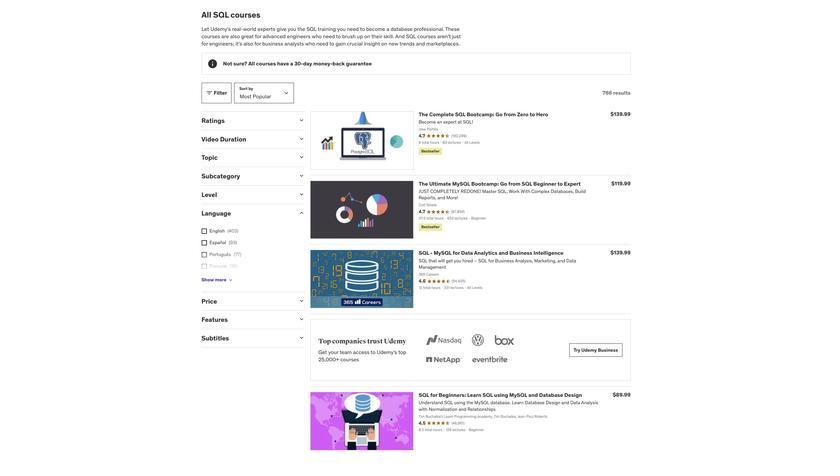 Task type: locate. For each thing, give the bounding box(es) containing it.
subcategory button
[[201, 172, 293, 180]]

courses down team
[[340, 356, 359, 363]]

mysql right ultimate
[[452, 180, 470, 187]]

0 horizontal spatial on
[[364, 33, 370, 40]]

trust
[[367, 337, 383, 345]]

sql left -
[[419, 250, 429, 256]]

and left the database at the bottom
[[528, 392, 538, 398]]

udemy up top
[[384, 337, 406, 345]]

need
[[347, 25, 359, 32], [323, 33, 335, 40], [316, 40, 328, 47]]

from
[[504, 111, 516, 117], [508, 180, 521, 187]]

experts
[[258, 25, 275, 32]]

3 small image from the top
[[298, 154, 305, 161]]

(38)
[[230, 263, 238, 269]]

all
[[201, 10, 211, 20], [248, 60, 255, 67]]

database
[[391, 25, 413, 32]]

xsmall image
[[201, 228, 207, 234], [201, 240, 207, 245], [201, 252, 207, 257], [201, 264, 207, 269]]

1 xsmall image from the top
[[201, 228, 207, 234]]

1 vertical spatial the
[[419, 180, 428, 187]]

1 horizontal spatial udemy
[[581, 347, 597, 353]]

top
[[318, 337, 331, 345]]

1 vertical spatial who
[[305, 40, 315, 47]]

udemy
[[384, 337, 406, 345], [581, 347, 597, 353]]

learn
[[467, 392, 481, 398]]

xsmall image left português
[[201, 252, 207, 257]]

0 horizontal spatial and
[[416, 40, 425, 47]]

are
[[221, 33, 229, 40]]

bootcamp: for mysql
[[471, 180, 499, 187]]

1 horizontal spatial all
[[248, 60, 255, 67]]

the left complete
[[419, 111, 428, 117]]

the
[[419, 111, 428, 117], [419, 180, 428, 187]]

2 vertical spatial and
[[528, 392, 538, 398]]

0 horizontal spatial all
[[201, 10, 211, 20]]

0 vertical spatial mysql
[[452, 180, 470, 187]]

new
[[389, 40, 398, 47]]

small image for subtitles
[[298, 335, 305, 341]]

1 vertical spatial all
[[248, 60, 255, 67]]

0 horizontal spatial udemy
[[384, 337, 406, 345]]

all sql courses
[[201, 10, 260, 20]]

1 vertical spatial bootcamp:
[[471, 180, 499, 187]]

on right up
[[364, 33, 370, 40]]

language button
[[201, 209, 293, 217]]

0 vertical spatial and
[[416, 40, 425, 47]]

0 vertical spatial bootcamp:
[[467, 111, 494, 117]]

top companies trust udemy get your team access to udemy's top 25,000+ courses
[[318, 337, 406, 363]]

1 vertical spatial udemy
[[581, 347, 597, 353]]

small image for ratings
[[298, 117, 305, 123]]

3 xsmall image from the top
[[201, 252, 207, 257]]

small image
[[298, 117, 305, 123], [298, 135, 305, 142], [298, 154, 305, 161], [298, 191, 305, 198], [298, 297, 305, 304], [298, 316, 305, 323]]

mysql for bootcamp:
[[452, 180, 470, 187]]

business
[[509, 250, 532, 256], [598, 347, 618, 353]]

video duration
[[201, 135, 246, 143]]

beginner
[[533, 180, 556, 187]]

show more button
[[201, 273, 233, 286]]

français (38)
[[209, 263, 238, 269]]

small image for level
[[298, 191, 305, 198]]

0 horizontal spatial you
[[288, 25, 296, 32]]

training
[[318, 25, 336, 32]]

try udemy business link
[[569, 344, 622, 357]]

sql - mysql for data analytics and business intelligence
[[419, 250, 564, 256]]

access
[[353, 349, 369, 355]]

design
[[564, 392, 582, 398]]

all up let
[[201, 10, 211, 20]]

1 vertical spatial on
[[381, 40, 387, 47]]

1 $139.99 from the top
[[610, 111, 631, 117]]

1 horizontal spatial on
[[381, 40, 387, 47]]

you up brush in the left top of the page
[[337, 25, 346, 32]]

bootcamp:
[[467, 111, 494, 117], [471, 180, 499, 187]]

also down great
[[244, 40, 253, 47]]

2 horizontal spatial and
[[528, 392, 538, 398]]

courses up world
[[231, 10, 260, 20]]

and inside let udemy's real-world experts give you the sql training you need to become a database professional. these courses are also great for advanced engineers who need to brush up on their skill. and sql courses aren't just for engineers; it's also for business analysts who need to gain crucial insight on new trends and marketplaces.
[[416, 40, 425, 47]]

ultimate
[[429, 180, 451, 187]]

$139.99 for sql - mysql for data analytics and business intelligence
[[610, 249, 631, 256]]

volkswagen image
[[471, 333, 485, 347]]

$139.99 for the complete sql bootcamp: go from zero to hero
[[610, 111, 631, 117]]

you left the
[[288, 25, 296, 32]]

1 horizontal spatial mysql
[[452, 180, 470, 187]]

business right try
[[598, 347, 618, 353]]

-
[[430, 250, 433, 256]]

from left zero
[[504, 111, 516, 117]]

2 $139.99 from the top
[[610, 249, 631, 256]]

features
[[201, 316, 228, 324]]

5 small image from the top
[[298, 297, 305, 304]]

to down trust at bottom left
[[371, 349, 375, 355]]

4 xsmall image from the top
[[201, 264, 207, 269]]

$89.99
[[613, 391, 631, 398]]

small image for features
[[298, 316, 305, 323]]

4 small image from the top
[[298, 191, 305, 198]]

0 vertical spatial the
[[419, 111, 428, 117]]

who down engineers
[[305, 40, 315, 47]]

1 horizontal spatial you
[[337, 25, 346, 32]]

let
[[201, 25, 209, 32]]

2 the from the top
[[419, 180, 428, 187]]

to left gain
[[329, 40, 334, 47]]

1 horizontal spatial and
[[499, 250, 508, 256]]

from left beginner at the right top of page
[[508, 180, 521, 187]]

2 vertical spatial need
[[316, 40, 328, 47]]

0 vertical spatial $139.99
[[610, 111, 631, 117]]

xsmall image up show
[[201, 264, 207, 269]]

0 horizontal spatial a
[[290, 60, 293, 67]]

0 vertical spatial udemy
[[384, 337, 406, 345]]

a up skill.
[[387, 25, 389, 32]]

1 horizontal spatial also
[[244, 40, 253, 47]]

who
[[312, 33, 322, 40], [305, 40, 315, 47]]

go
[[496, 111, 503, 117], [500, 180, 507, 187]]

on down skill.
[[381, 40, 387, 47]]

also
[[230, 33, 240, 40], [244, 40, 253, 47]]

show
[[201, 277, 214, 283]]

analysts
[[285, 40, 304, 47]]

level button
[[201, 191, 293, 199]]

0 horizontal spatial business
[[509, 250, 532, 256]]

udemy's
[[210, 25, 231, 32]]

the for the complete sql bootcamp: go from zero to hero
[[419, 111, 428, 117]]

0 vertical spatial go
[[496, 111, 503, 117]]

courses inside 'top companies trust udemy get your team access to udemy's top 25,000+ courses'
[[340, 356, 359, 363]]

6 small image from the top
[[298, 316, 305, 323]]

small image for video duration
[[298, 135, 305, 142]]

for left business
[[254, 40, 261, 47]]

0 vertical spatial from
[[504, 111, 516, 117]]

a left 30-
[[290, 60, 293, 67]]

xsmall image left english
[[201, 228, 207, 234]]

professional.
[[414, 25, 444, 32]]

xsmall image
[[228, 277, 233, 283]]

from for sql
[[508, 180, 521, 187]]

courses
[[231, 10, 260, 20], [201, 33, 220, 40], [417, 33, 436, 40], [256, 60, 276, 67], [340, 356, 359, 363]]

for left beginners:
[[430, 392, 437, 398]]

small image for topic
[[298, 154, 305, 161]]

duration
[[220, 135, 246, 143]]

udemy right try
[[581, 347, 597, 353]]

from for zero
[[504, 111, 516, 117]]

for left data
[[453, 250, 460, 256]]

1 vertical spatial go
[[500, 180, 507, 187]]

udemy's
[[377, 349, 397, 355]]

sql up the trends
[[406, 33, 416, 40]]

0 horizontal spatial mysql
[[434, 250, 452, 256]]

sure?
[[233, 60, 247, 67]]

you
[[288, 25, 296, 32], [337, 25, 346, 32]]

mysql right -
[[434, 250, 452, 256]]

1 horizontal spatial a
[[387, 25, 389, 32]]

to up up
[[360, 25, 365, 32]]

0 vertical spatial need
[[347, 25, 359, 32]]

mysql for for
[[434, 250, 452, 256]]

to right zero
[[530, 111, 535, 117]]

0 vertical spatial on
[[364, 33, 370, 40]]

$139.99
[[610, 111, 631, 117], [610, 249, 631, 256]]

2 xsmall image from the top
[[201, 240, 207, 245]]

0 vertical spatial who
[[312, 33, 322, 40]]

go for zero
[[496, 111, 503, 117]]

language
[[201, 209, 231, 217]]

mysql
[[452, 180, 470, 187], [434, 250, 452, 256], [509, 392, 527, 398]]

complete
[[429, 111, 454, 117]]

1 you from the left
[[288, 25, 296, 32]]

2 small image from the top
[[298, 135, 305, 142]]

1 vertical spatial also
[[244, 40, 253, 47]]

1 small image from the top
[[298, 117, 305, 123]]

marketplaces.
[[426, 40, 460, 47]]

small image
[[206, 90, 212, 96], [298, 172, 305, 179], [298, 209, 305, 216], [298, 335, 305, 341]]

who down training
[[312, 33, 322, 40]]

subtitles
[[201, 334, 229, 342]]

français
[[209, 263, 227, 269]]

español (93)
[[209, 240, 237, 245]]

0 vertical spatial also
[[230, 33, 240, 40]]

business left intelligence
[[509, 250, 532, 256]]

1 horizontal spatial business
[[598, 347, 618, 353]]

back
[[332, 60, 345, 67]]

0 vertical spatial business
[[509, 250, 532, 256]]

sql up udemy's
[[213, 10, 229, 20]]

1 vertical spatial a
[[290, 60, 293, 67]]

1 the from the top
[[419, 111, 428, 117]]

1 vertical spatial from
[[508, 180, 521, 187]]

all right sure?
[[248, 60, 255, 67]]

(77)
[[234, 251, 241, 257]]

xsmall image for english
[[201, 228, 207, 234]]

engineers
[[287, 33, 311, 40]]

become
[[366, 25, 385, 32]]

sql left beginner at the right top of page
[[522, 180, 532, 187]]

data
[[461, 250, 473, 256]]

766 results
[[602, 89, 631, 96]]

and right the trends
[[416, 40, 425, 47]]

2 horizontal spatial mysql
[[509, 392, 527, 398]]

trends
[[400, 40, 415, 47]]

xsmall image left español
[[201, 240, 207, 245]]

mysql right 'using'
[[509, 392, 527, 398]]

on
[[364, 33, 370, 40], [381, 40, 387, 47]]

aren't
[[437, 33, 451, 40]]

1 vertical spatial $139.99
[[610, 249, 631, 256]]

sql right the
[[306, 25, 317, 32]]

a
[[387, 25, 389, 32], [290, 60, 293, 67]]

and right analytics
[[499, 250, 508, 256]]

english (403)
[[209, 228, 238, 234]]

0 vertical spatial a
[[387, 25, 389, 32]]

the left ultimate
[[419, 180, 428, 187]]

also down real-
[[230, 33, 240, 40]]

1 vertical spatial mysql
[[434, 250, 452, 256]]

sql left 'using'
[[483, 392, 493, 398]]



Task type: describe. For each thing, give the bounding box(es) containing it.
intelligence
[[534, 250, 564, 256]]

udemy inside 'top companies trust udemy get your team access to udemy's top 25,000+ courses'
[[384, 337, 406, 345]]

team
[[340, 349, 352, 355]]

the for the ultimate mysql bootcamp: go from sql beginner to expert
[[419, 180, 428, 187]]

nasdaq image
[[425, 333, 463, 347]]

day
[[303, 60, 312, 67]]

1 vertical spatial business
[[598, 347, 618, 353]]

gain
[[336, 40, 346, 47]]

1 vertical spatial need
[[323, 33, 335, 40]]

top
[[398, 349, 406, 355]]

just
[[452, 33, 461, 40]]

0 horizontal spatial also
[[230, 33, 240, 40]]

their
[[371, 33, 382, 40]]

sql left beginners:
[[419, 392, 429, 398]]

your
[[328, 349, 339, 355]]

766 results status
[[602, 89, 631, 96]]

beginners:
[[439, 392, 466, 398]]

português
[[209, 251, 231, 257]]

get
[[318, 349, 327, 355]]

try udemy business
[[574, 347, 618, 353]]

the ultimate mysql bootcamp: go from sql beginner to expert link
[[419, 180, 581, 187]]

sql for beginners: learn sql using mysql and database design
[[419, 392, 582, 398]]

analytics
[[474, 250, 497, 256]]

brush
[[342, 33, 356, 40]]

try
[[574, 347, 580, 353]]

video duration button
[[201, 135, 293, 143]]

box image
[[493, 333, 516, 347]]

small image for language
[[298, 209, 305, 216]]

courses down professional.
[[417, 33, 436, 40]]

courses left have
[[256, 60, 276, 67]]

filter button
[[201, 83, 231, 103]]

2 vertical spatial mysql
[[509, 392, 527, 398]]

expert
[[564, 180, 581, 187]]

small image for price
[[298, 297, 305, 304]]

give
[[277, 25, 286, 32]]

advanced
[[263, 33, 286, 40]]

sql - mysql for data analytics and business intelligence link
[[419, 250, 564, 256]]

hero
[[536, 111, 548, 117]]

have
[[277, 60, 289, 67]]

to inside 'top companies trust udemy get your team access to udemy's top 25,000+ courses'
[[371, 349, 375, 355]]

courses down let
[[201, 33, 220, 40]]

database
[[539, 392, 563, 398]]

for right great
[[255, 33, 261, 40]]

filter
[[214, 89, 227, 96]]

not
[[223, 60, 232, 67]]

real-
[[232, 25, 243, 32]]

español
[[209, 240, 226, 245]]

business
[[262, 40, 283, 47]]

small image inside filter button
[[206, 90, 212, 96]]

sql for beginners: learn sql using mysql and database design link
[[419, 392, 582, 398]]

to up gain
[[336, 33, 341, 40]]

companies
[[332, 337, 366, 345]]

money-
[[313, 60, 333, 67]]

the complete sql bootcamp: go from zero to hero
[[419, 111, 548, 117]]

25,000+
[[318, 356, 339, 363]]

level
[[201, 191, 217, 199]]

polski
[[209, 275, 222, 281]]

xsmall image for português
[[201, 252, 207, 257]]

eventbrite image
[[471, 353, 509, 367]]

$119.99
[[611, 180, 631, 187]]

for down let
[[201, 40, 208, 47]]

0 vertical spatial all
[[201, 10, 211, 20]]

xsmall image for español
[[201, 240, 207, 245]]

the complete sql bootcamp: go from zero to hero link
[[419, 111, 548, 117]]

topic button
[[201, 154, 293, 162]]

and
[[395, 33, 405, 40]]

2 you from the left
[[337, 25, 346, 32]]

topic
[[201, 154, 218, 162]]

english
[[209, 228, 225, 234]]

bootcamp: for sql
[[467, 111, 494, 117]]

using
[[494, 392, 508, 398]]

guarantee
[[346, 60, 372, 67]]

it's
[[235, 40, 242, 47]]

up
[[357, 33, 363, 40]]

price
[[201, 297, 217, 305]]

insight
[[364, 40, 380, 47]]

ratings
[[201, 116, 225, 124]]

a inside let udemy's real-world experts give you the sql training you need to become a database professional. these courses are also great for advanced engineers who need to brush up on their skill. and sql courses aren't just for engineers; it's also for business analysts who need to gain crucial insight on new trends and marketplaces.
[[387, 25, 389, 32]]

show more
[[201, 277, 226, 283]]

more
[[215, 277, 226, 283]]

the
[[297, 25, 305, 32]]

ratings button
[[201, 116, 293, 124]]

subtitles button
[[201, 334, 293, 342]]

go for sql
[[500, 180, 507, 187]]

skill.
[[384, 33, 394, 40]]

price button
[[201, 297, 293, 305]]

engineers;
[[209, 40, 234, 47]]

netapp image
[[425, 353, 463, 367]]

video
[[201, 135, 219, 143]]

(403)
[[227, 228, 238, 234]]

xsmall image for français
[[201, 264, 207, 269]]

small image for subcategory
[[298, 172, 305, 179]]

1 vertical spatial and
[[499, 250, 508, 256]]

zero
[[517, 111, 529, 117]]

to left expert at right top
[[557, 180, 563, 187]]

not sure? all courses have a 30-day money-back guarantee
[[223, 60, 372, 67]]

these
[[445, 25, 460, 32]]

sql right complete
[[455, 111, 465, 117]]

(93)
[[229, 240, 237, 245]]

features button
[[201, 316, 293, 324]]

português (77)
[[209, 251, 241, 257]]



Task type: vqa. For each thing, say whether or not it's contained in the screenshot.


